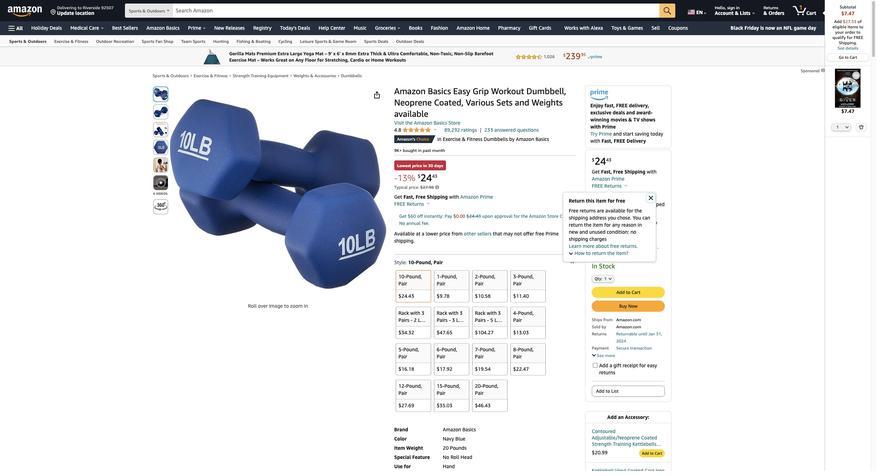 Task type: locate. For each thing, give the bounding box(es) containing it.
0 vertical spatial $7.47
[[842, 10, 855, 16]]

free inside 'free returns are available for the shipping address you chose. you can return the item for any reason in new and unused condition: no shipping charges learn more about free returns.'
[[569, 208, 579, 214]]

outdoors down team
[[171, 73, 189, 78]]

amazon up you
[[599, 208, 617, 214]]

rack inside the rack with 3 pairs - 5 lb, 10 lb, 15 lb
[[475, 310, 486, 316]]

6 inside or fastest same-day delivery today 2 pm - 6 pm
[[624, 227, 627, 233]]

0 vertical spatial amazon.com
[[617, 317, 642, 322]]

basics inside amazon basics link
[[166, 25, 180, 31]]

pair down the style:
[[399, 281, 407, 287]]

0 vertical spatial delivery
[[605, 194, 623, 200]]

winning
[[591, 117, 610, 123]]

Add to Cart submit
[[593, 287, 665, 297], [640, 450, 665, 457]]

for down you
[[605, 222, 611, 228]]

pair for 20-pound, pair
[[475, 390, 484, 396]]

amazon prime link
[[592, 176, 625, 182], [461, 194, 493, 200]]

free returns button up free delivery 'link' at right
[[592, 183, 628, 190]]

prime up the team sports link
[[188, 25, 201, 31]]

care
[[89, 25, 99, 31]]

0 vertical spatial no
[[400, 220, 405, 226]]

pair for 7-pound, pair
[[475, 354, 484, 360]]

0 horizontal spatial pm
[[612, 227, 619, 233]]

2 horizontal spatial outdoors
[[171, 73, 189, 78]]

1 vertical spatial available
[[606, 208, 626, 214]]

groceries
[[375, 25, 396, 31]]

$20.99
[[592, 450, 608, 456]]

0 vertical spatial see
[[838, 45, 845, 51]]

navigation navigation
[[0, 0, 872, 471]]

get inside get fast, free shipping with amazon prime
[[592, 169, 600, 175]]

pound, inside 5-pound, pair
[[404, 346, 419, 353]]

$7.47 up dropdown image
[[842, 108, 855, 114]]

1 vertical spatial shipping
[[569, 236, 589, 242]]

pm down day
[[628, 227, 635, 233]]

in
[[592, 262, 598, 270]]

delivering for location
[[57, 5, 77, 10]]

free returns
[[592, 183, 623, 189], [395, 201, 426, 207]]

coupons
[[669, 25, 688, 31]]

pound, up the $9.78
[[442, 274, 458, 280]]

92507 up best
[[101, 5, 114, 10]]

outdoors
[[147, 8, 165, 13], [28, 39, 47, 44], [171, 73, 189, 78]]

sunday,
[[624, 194, 642, 200]]

get fast, free shipping with amazon prime
[[592, 169, 657, 182], [395, 194, 493, 200]]

$22.47
[[514, 366, 529, 372]]

0 vertical spatial sports & outdoors
[[129, 8, 165, 13]]

go
[[840, 55, 845, 60]]

0 vertical spatial free
[[616, 198, 626, 204]]

amazon down $ 24 43
[[592, 176, 611, 182]]

rack inside the rack with 3 pairs - 2 lb, 3 lb, 5 lb
[[399, 310, 409, 316]]

delivering up medical
[[57, 5, 77, 10]]

with inside and start saving today with
[[591, 138, 601, 144]]

0 vertical spatial more
[[583, 243, 595, 249]]

game
[[333, 39, 344, 44]]

5 up 6-
[[437, 324, 440, 330]]

1 vertical spatial returns
[[600, 369, 616, 375]]

1 vertical spatial return
[[593, 250, 607, 256]]

special
[[395, 454, 411, 460]]

or fastest same-day delivery today 2 pm - 6 pm
[[592, 220, 658, 233]]

0 horizontal spatial sports & outdoors link
[[5, 35, 50, 46]]

pound, for 20-pound, pair
[[483, 383, 499, 389]]

6-pound, pair
[[437, 346, 458, 360]]

1-pound, pair
[[437, 274, 458, 287]]

riverside for location
[[83, 5, 100, 10]]

92507 inside 'delivering to riverside 92507 - update location'
[[644, 245, 656, 251]]

delivering to riverside 92507 - update location link
[[592, 245, 665, 258]]

1 horizontal spatial return
[[593, 250, 607, 256]]

0 vertical spatial returns
[[580, 208, 596, 214]]

in right "sign"
[[737, 5, 740, 10]]

sold
[[592, 324, 601, 329]]

alexa
[[591, 25, 603, 31]]

black friday is now an nfl game day link
[[728, 23, 820, 33]]

1 horizontal spatial popover image
[[625, 185, 628, 186]]

0 horizontal spatial 92507
[[101, 5, 114, 10]]

location up medical care
[[75, 10, 94, 16]]

pair down "5-"
[[399, 354, 407, 360]]

1 pm from the left
[[612, 227, 619, 233]]

fast,
[[602, 138, 613, 144], [602, 169, 612, 175], [404, 194, 415, 200]]

answered
[[495, 127, 516, 133]]

the giver movie tie-in edition: a newbery award winner (giver quartet, 1) image
[[829, 69, 868, 108]]

1 vertical spatial amazon basics
[[443, 427, 476, 433]]

0 horizontal spatial shipping
[[427, 194, 448, 200]]

sports left the fan
[[142, 39, 155, 44]]

sports inside "link"
[[315, 39, 328, 44]]

shipping up new on the top of the page
[[569, 215, 589, 221]]

a left gift
[[610, 362, 613, 368]]

and right new on the top of the page
[[580, 229, 588, 235]]

pairs for 3
[[399, 317, 410, 323]]

$ inside -13% $ 24 43
[[418, 173, 421, 179]]

available
[[395, 109, 429, 119], [606, 208, 626, 214]]

riverside inside 'delivering to riverside 92507 - update location'
[[626, 245, 643, 251]]

1 horizontal spatial more
[[606, 353, 616, 358]]

returns inside returns & orders
[[764, 5, 779, 10]]

shows what's inside button
[[617, 352, 655, 358]]

1 vertical spatial price
[[440, 231, 451, 237]]

pair inside 3-pound, pair
[[514, 281, 522, 287]]

2-pound, pair
[[475, 274, 496, 287]]

$24.43 down 10-pound, pair
[[399, 293, 415, 299]]

1 lb from the left
[[415, 324, 421, 330]]

› right equipment on the top left of the page
[[291, 73, 292, 78]]

amazon basics up the fan
[[147, 25, 180, 31]]

location inside the delivering to riverside 92507 update location
[[75, 10, 94, 16]]

$7.47
[[842, 10, 855, 16], [842, 108, 855, 114]]

5 inside rack with 3 pairs - 3 lb, 5 lb, 8 lb
[[437, 324, 440, 330]]

1 vertical spatial free returns
[[395, 201, 426, 207]]

pair for 3-pound, pair
[[514, 281, 522, 287]]

1 vertical spatial fitness
[[215, 73, 228, 78]]

deals for today's deals
[[298, 25, 310, 31]]

pound, inside "8-pound, pair"
[[518, 346, 534, 353]]

0 vertical spatial return
[[569, 222, 583, 228]]

with down the $9.78
[[449, 310, 459, 316]]

2 vertical spatial free
[[569, 208, 579, 214]]

6 down same-
[[624, 227, 627, 233]]

in stock
[[592, 262, 616, 270]]

0 vertical spatial amazon basics
[[147, 25, 180, 31]]

other sellers link
[[464, 231, 492, 237]]

1 amazon.com from the top
[[617, 317, 642, 322]]

pair inside 4-pound, pair
[[514, 317, 522, 323]]

no down 20
[[443, 454, 450, 460]]

from left 'other'
[[452, 231, 463, 237]]

free returns up $60
[[395, 201, 426, 207]]

lower
[[426, 231, 439, 237]]

1 horizontal spatial 24
[[595, 155, 607, 167]]

grip
[[473, 86, 489, 96]]

free returns for the bottommost popover image
[[395, 201, 426, 207]]

0 vertical spatial 92507
[[101, 5, 114, 10]]

prime inside that may not offer free prime shipping.
[[546, 231, 559, 237]]

add
[[835, 19, 843, 24], [617, 289, 625, 295], [600, 362, 609, 368], [597, 388, 605, 394], [608, 414, 617, 420], [642, 451, 650, 456]]

free inside 'free returns are available for the shipping address you chose. you can return the item for any reason in new and unused condition: no shipping charges learn more about free returns.'
[[611, 243, 620, 249]]

deals for sports deals
[[378, 39, 389, 44]]

pound, inside 7-pound, pair
[[480, 346, 496, 353]]

pair down 1-
[[437, 281, 446, 287]]

add right add a gift receipt for easy returns option
[[600, 362, 609, 368]]

pair for 1-pound, pair
[[437, 281, 446, 287]]

0 horizontal spatial popover image
[[428, 203, 430, 204]]

rack inside rack with 3 pairs - 3 lb, 5 lb, 8 lb
[[437, 310, 448, 316]]

dumbbells down 233
[[484, 136, 508, 142]]

returns up free delivery 'link' at right
[[605, 183, 622, 189]]

no up available in the left of the page
[[400, 220, 405, 226]]

24 down try prime link
[[595, 155, 607, 167]]

sports & outdoors link for the team sports link
[[5, 35, 50, 46]]

return up new on the top of the page
[[569, 222, 583, 228]]

$ 24 43
[[592, 155, 612, 167]]

0 vertical spatial an
[[777, 25, 783, 31]]

visit the amazon basics store link
[[395, 120, 461, 126]]

free inside the enjoy fast, free delivery, exclusive deals and award- winning movies & tv shows with prime try prime
[[617, 102, 628, 109]]

registry link
[[249, 23, 276, 33]]

with down try
[[591, 138, 601, 144]]

jan
[[649, 331, 656, 336]]

1 outdoor from the left
[[96, 39, 113, 44]]

free inside that may not offer free prime shipping.
[[536, 231, 545, 237]]

pair inside 15-pound, pair
[[437, 390, 446, 396]]

0 horizontal spatial 5
[[411, 324, 414, 330]]

1 horizontal spatial price
[[440, 231, 451, 237]]

3 inside the rack with 3 pairs - 5 lb, 10 lb, 15 lb
[[498, 310, 501, 316]]

condition:
[[607, 229, 630, 235]]

free down $27.98 at the left top
[[416, 194, 426, 200]]

0 vertical spatial item
[[596, 198, 607, 204]]

popover image
[[434, 129, 437, 130]]

$46.43
[[475, 402, 491, 408]]

0 horizontal spatial pairs
[[399, 317, 410, 323]]

3-
[[514, 274, 518, 280]]

see up go
[[838, 45, 845, 51]]

1 vertical spatial 92507
[[644, 245, 656, 251]]

coated
[[642, 435, 658, 441]]

0 horizontal spatial 24
[[421, 172, 432, 184]]

2 outdoor from the left
[[396, 39, 413, 44]]

pound, for 5-pound, pair
[[404, 346, 419, 353]]

$7.47 down the subtotal
[[842, 10, 855, 16]]

for right use
[[404, 463, 411, 469]]

sports & outdoors link for strength training equipment link
[[153, 73, 189, 78]]

2 horizontal spatial free
[[614, 169, 624, 175]]

pound, inside 3-pound, pair
[[518, 274, 534, 280]]

cart up day
[[807, 10, 817, 16]]

pound, inside 6-pound, pair
[[442, 346, 458, 353]]

pound, for 8-pound, pair
[[518, 346, 534, 353]]

0 horizontal spatial rack
[[399, 310, 409, 316]]

buy
[[620, 303, 628, 309]]

pairs for 5
[[437, 317, 448, 323]]

0 horizontal spatial strength
[[233, 73, 250, 78]]

lb
[[415, 324, 421, 330], [454, 324, 459, 330], [498, 324, 503, 330]]

2 lb from the left
[[454, 324, 459, 330]]

popover image
[[625, 185, 628, 186], [428, 203, 430, 204]]

close image
[[649, 196, 654, 200]]

by inside 'ships from amazon.com sold by'
[[602, 324, 607, 329]]

- for delivering to riverside 92507 - update location
[[658, 245, 659, 251]]

0 vertical spatial shipping
[[569, 215, 589, 221]]

training left equipment on the top left of the page
[[251, 73, 267, 78]]

pairs inside rack with 3 pairs - 3 lb, 5 lb, 8 lb
[[437, 317, 448, 323]]

enjoy
[[591, 102, 604, 109]]

qualify
[[833, 35, 847, 40]]

rack for rack with 3 pairs - 2 lb, 3 lb, 5 lb
[[399, 310, 409, 316]]

›
[[191, 73, 192, 78], [230, 73, 231, 78], [291, 73, 292, 78], [338, 73, 340, 78]]

sports & outdoors inside search field
[[129, 8, 165, 13]]

add to cart down kettlebells…
[[642, 451, 663, 456]]

free returns for right popover image
[[592, 183, 623, 189]]

to up buy now at the bottom of page
[[627, 289, 631, 295]]

pound, up 10-pound, pair
[[416, 259, 433, 265]]

1 vertical spatial more
[[606, 353, 616, 358]]

4 › from the left
[[338, 73, 340, 78]]

free returns button
[[592, 183, 628, 190], [395, 201, 430, 208]]

89,292 ratings
[[445, 127, 477, 133]]

fitness
[[75, 39, 88, 44], [215, 73, 228, 78], [467, 136, 483, 142]]

10
[[475, 324, 481, 330]]

item up are
[[596, 198, 607, 204]]

3 pairs from the left
[[475, 317, 486, 323]]

1 horizontal spatial delivery
[[640, 220, 658, 226]]

dropdown image
[[846, 126, 850, 128]]

with inside the enjoy fast, free delivery, exclusive deals and award- winning movies & tv shows with prime try prime
[[591, 124, 601, 130]]

selected style is 10-pound, pair. tap to collapse. image
[[569, 260, 576, 265]]

1 horizontal spatial 43
[[607, 157, 612, 162]]

1 horizontal spatial by
[[592, 208, 598, 214]]

1 vertical spatial 10-
[[399, 274, 407, 280]]

free down items
[[854, 35, 864, 40]]

pound, up $11.40
[[518, 274, 534, 280]]

over left image
[[258, 303, 268, 309]]

returns down sold
[[592, 331, 607, 336]]

shipping up learn
[[569, 236, 589, 242]]

15-
[[437, 383, 445, 389]]

team
[[181, 39, 192, 44]]

2 horizontal spatial rack
[[475, 310, 486, 316]]

riverside down mins
[[626, 245, 643, 251]]

1 vertical spatial dumbbells
[[484, 136, 508, 142]]

pair inside "8-pound, pair"
[[514, 354, 522, 360]]

pairs
[[399, 317, 410, 323], [437, 317, 448, 323], [475, 317, 486, 323]]

equipment
[[268, 73, 289, 78]]

see inside 'see more' dropdown button
[[597, 353, 604, 358]]

ratings
[[462, 127, 477, 133]]

deals down groceries
[[378, 39, 389, 44]]

1 $7.47 from the top
[[842, 10, 855, 16]]

deals for holiday deals
[[50, 25, 62, 31]]

fee.
[[422, 220, 430, 226]]

1 hr 8 mins
[[608, 234, 633, 240]]

center
[[331, 25, 346, 31]]

lb for 15
[[498, 324, 503, 330]]

charges
[[590, 236, 607, 242]]

in left the past
[[418, 148, 422, 153]]

0 horizontal spatial more
[[583, 243, 595, 249]]

0 vertical spatial delivering
[[57, 5, 77, 10]]

0 horizontal spatial add to cart
[[617, 289, 641, 295]]

2 down the fastest
[[608, 227, 610, 233]]

amazon inside on orders shipped by amazon over $35
[[599, 208, 617, 214]]

for inside of eligible items to your order to qualify for free shipping.
[[848, 35, 853, 40]]

0 vertical spatial $
[[592, 157, 595, 162]]

see inside navigation navigation
[[838, 45, 845, 51]]

get fast, free shipping with amazon prime up sunday,
[[592, 169, 657, 182]]

from right ships
[[604, 317, 613, 322]]

update inside 'delivering to riverside 92507 - update location'
[[600, 252, 614, 257]]

0 vertical spatial 2
[[608, 227, 610, 233]]

- inside the rack with 3 pairs - 5 lb, 10 lb, 15 lb
[[487, 317, 489, 323]]

holiday
[[31, 25, 48, 31]]

popover image up sunday,
[[625, 185, 628, 186]]

Buy Now submit
[[593, 301, 665, 311]]

0 vertical spatial fast,
[[602, 138, 613, 144]]

how
[[575, 250, 585, 256]]

92507 for update
[[101, 5, 114, 10]]

chose.
[[618, 215, 632, 221]]

amazon left home
[[457, 25, 475, 31]]

sports fan shop link
[[138, 35, 177, 46]]

lb inside rack with 3 pairs - 3 lb, 5 lb, 8 lb
[[454, 324, 459, 330]]

location down the returns.
[[615, 252, 631, 257]]

$ down lowest price in 30 days
[[418, 173, 421, 179]]

returnable until jan 31, 2024 payment
[[592, 331, 663, 351]]

1 vertical spatial 8
[[449, 324, 452, 330]]

over up chose.
[[619, 208, 628, 214]]

- inside the rack with 3 pairs - 2 lb, 3 lb, 5 lb
[[411, 317, 413, 323]]

1 vertical spatial $7.47
[[842, 108, 855, 114]]

pound, down 'style: 10-pound, pair'
[[407, 274, 422, 280]]

sports down the fan
[[153, 73, 165, 78]]

sports fan shop
[[142, 39, 174, 44]]

delivering inside 'delivering to riverside 92507 - update location'
[[600, 245, 619, 251]]

in exercise & fitness dumbbells by amazon basics
[[438, 136, 549, 142]]

return
[[569, 222, 583, 228], [593, 250, 607, 256]]

today's deals link
[[276, 23, 315, 33]]

pair down 8-
[[514, 354, 522, 360]]

pound, down selected style is 10-pound, pair. tap to collapse. element
[[480, 274, 496, 280]]

0 vertical spatial outdoors
[[147, 8, 165, 13]]

to inside add to list 'link'
[[606, 388, 611, 394]]

pound, inside '1-pound, pair'
[[442, 274, 458, 280]]

pairs inside the rack with 3 pairs - 2 lb, 3 lb, 5 lb
[[399, 317, 410, 323]]

1 vertical spatial from
[[604, 317, 613, 322]]

1 vertical spatial get fast, free shipping with amazon prime
[[395, 194, 493, 200]]

recreation
[[114, 39, 134, 44]]

returns up $60
[[407, 201, 424, 207]]

in right .
[[638, 222, 642, 228]]

1 vertical spatial amazon.com
[[617, 324, 642, 329]]

lb for 8
[[454, 324, 459, 330]]

- inside rack with 3 pairs - 3 lb, 5 lb, 8 lb
[[449, 317, 451, 323]]

- right the returns.
[[658, 245, 659, 251]]

92507 for -
[[644, 245, 656, 251]]

add to cart up buy now at the bottom of page
[[617, 289, 641, 295]]

to left list at the right bottom of the page
[[606, 388, 611, 394]]

3 for rack with 3 pairs - 3 lb, 5 lb, 8 lb
[[460, 310, 463, 316]]

pair inside 10-pound, pair
[[399, 281, 407, 287]]

books link
[[405, 23, 427, 33]]

0 horizontal spatial an
[[619, 414, 624, 420]]

pair inside 12-pound, pair
[[399, 390, 407, 396]]

43 inside $ 24 43
[[607, 157, 612, 162]]

pairs inside the rack with 3 pairs - 5 lb, 10 lb, 15 lb
[[475, 317, 486, 323]]

boating
[[256, 39, 271, 44]]

1 horizontal spatial store
[[548, 213, 559, 219]]

day
[[809, 25, 817, 31]]

2 $7.47 from the top
[[842, 108, 855, 114]]

pound, for 2-pound, pair
[[480, 274, 496, 280]]

prime link
[[184, 23, 210, 33]]

use
[[395, 463, 403, 469]]

basics
[[166, 25, 180, 31], [428, 86, 451, 96], [434, 120, 447, 126], [536, 136, 549, 142], [463, 427, 476, 433]]

en link
[[684, 2, 710, 19]]

game
[[794, 25, 807, 31]]

card.
[[560, 213, 571, 219]]

0 horizontal spatial price
[[413, 163, 422, 168]]

0 horizontal spatial store
[[449, 120, 461, 126]]

free up free delivery 'link' at right
[[614, 169, 624, 175]]

address
[[590, 215, 607, 221]]

3 rack from the left
[[475, 310, 486, 316]]

1 horizontal spatial sports & outdoors
[[129, 8, 165, 13]]

in
[[737, 5, 740, 10], [438, 136, 442, 142], [418, 148, 422, 153], [423, 163, 427, 168], [638, 222, 642, 228], [304, 303, 308, 309]]

amazon inside upon approval for the amazon store card. no annual fee.
[[530, 213, 547, 219]]

3 for rack with 3 pairs - 5 lb, 10 lb, 15 lb
[[498, 310, 501, 316]]

and inside amazon basics easy grip workout dumbbell, neoprene coated, various sets and weights available visit the amazon basics store
[[515, 97, 530, 107]]

1 vertical spatial fast,
[[602, 169, 612, 175]]

pound, for 1-pound, pair
[[442, 274, 458, 280]]

1 pairs from the left
[[399, 317, 410, 323]]

2 rack from the left
[[437, 310, 448, 316]]

fast, free delivery
[[602, 138, 647, 144]]

1 horizontal spatial fitness
[[215, 73, 228, 78]]

and up fast, free delivery
[[614, 131, 622, 137]]

0 horizontal spatial 8
[[449, 324, 452, 330]]

1 vertical spatial store
[[548, 213, 559, 219]]

pairs up $47.65 at the bottom of page
[[437, 317, 448, 323]]

1 horizontal spatial a
[[610, 362, 613, 368]]

sports & outdoors link down the 'shop' in the top of the page
[[153, 73, 189, 78]]

add left list at the right bottom of the page
[[597, 388, 605, 394]]

by right sold
[[602, 324, 607, 329]]

pound, inside 4-pound, pair
[[518, 310, 534, 316]]

rack down the $9.78
[[437, 310, 448, 316]]

extender expand image
[[592, 353, 596, 357]]

1 vertical spatial free returns button
[[395, 201, 430, 208]]

with
[[580, 25, 590, 31], [591, 124, 601, 130], [591, 138, 601, 144], [647, 169, 657, 175], [450, 194, 459, 200], [411, 310, 421, 316], [449, 310, 459, 316], [487, 310, 497, 316]]

0 vertical spatial 43
[[607, 157, 612, 162]]

Search Amazon text field
[[173, 4, 660, 17]]

2 vertical spatial exercise
[[443, 136, 461, 142]]

2 amazon.com from the top
[[617, 324, 642, 329]]

hello,
[[715, 5, 727, 10]]

amazon prime logo image
[[591, 89, 609, 102]]

navy blue
[[443, 436, 466, 442]]

1 vertical spatial delivery
[[640, 220, 658, 226]]

- inside 'delivering to riverside 92507 - update location'
[[658, 245, 659, 251]]

fitness inside sports & outdoors › exercise & fitness › strength training equipment › weights & accessories › dumbbells
[[215, 73, 228, 78]]

shipping down learn more about amazon pricing and savings icon
[[427, 194, 448, 200]]

0 horizontal spatial 2
[[414, 317, 417, 323]]

saving
[[635, 131, 650, 137]]

pound, inside 15-pound, pair
[[445, 383, 461, 389]]

1 vertical spatial 43
[[432, 173, 438, 179]]

- for rack with 3 pairs - 5 lb, 10 lb, 15 lb
[[487, 317, 489, 323]]

13%
[[398, 173, 416, 183]]

3 lb from the left
[[498, 324, 503, 330]]

pound, for 6-pound, pair
[[442, 346, 458, 353]]

Sports & Outdoors search field
[[125, 4, 676, 18]]

pound, for 10-pound, pair
[[407, 274, 422, 280]]

strength inside contoured adjustable/neoprene coated strength training kettlebells…
[[592, 441, 612, 447]]

pound, inside 2-pound, pair
[[480, 274, 496, 280]]

see right extender expand icon
[[597, 353, 604, 358]]

0 horizontal spatial a
[[422, 231, 425, 237]]

pairs up $34.32
[[399, 317, 410, 323]]

0 horizontal spatial training
[[251, 73, 267, 78]]

Add to List radio
[[592, 386, 665, 397]]

1 vertical spatial amazon prime link
[[461, 194, 493, 200]]

add inside 'link'
[[597, 388, 605, 394]]

pair down the 7-
[[475, 354, 484, 360]]

outdoors inside sports & outdoors › exercise & fitness › strength training equipment › weights & accessories › dumbbells
[[171, 73, 189, 78]]

by inside on orders shipped by amazon over $35
[[592, 208, 598, 214]]

-
[[395, 173, 398, 183], [620, 227, 622, 233], [658, 245, 659, 251], [411, 317, 413, 323], [449, 317, 451, 323], [487, 317, 489, 323]]

3 › from the left
[[291, 73, 292, 78]]

free up deals in the right top of the page
[[617, 102, 628, 109]]

to down kettlebells…
[[651, 451, 654, 456]]

update inside the delivering to riverside 92507 update location
[[57, 10, 74, 16]]

1 horizontal spatial delivering
[[600, 245, 619, 251]]

pharmacy link
[[494, 23, 525, 33]]

roll down 20 pounds
[[451, 454, 460, 460]]

2 up $34.32
[[414, 317, 417, 323]]

image
[[269, 303, 283, 309]]

strength inside sports & outdoors › exercise & fitness › strength training equipment › weights & accessories › dumbbells
[[233, 73, 250, 78]]

0 vertical spatial strength
[[233, 73, 250, 78]]

0 vertical spatial a
[[422, 231, 425, 237]]

rack up 10 on the right of the page
[[475, 310, 486, 316]]

outdoors inside search field
[[147, 8, 165, 13]]

1 vertical spatial exercise & fitness link
[[194, 73, 228, 78]]

1 vertical spatial outdoors
[[28, 39, 47, 44]]

4.8 button
[[395, 127, 437, 134]]

lb right $34.32
[[415, 324, 421, 330]]

and up tv
[[627, 110, 636, 116]]

2 pairs from the left
[[437, 317, 448, 323]]

offer
[[524, 231, 535, 237]]

lowest price in 30 days
[[397, 163, 444, 168]]

0 horizontal spatial location
[[75, 10, 94, 16]]

rack for rack with 3 pairs - 5 lb, 10 lb, 15 lb
[[475, 310, 486, 316]]

secure transaction button
[[617, 345, 652, 351]]

None submit
[[660, 4, 676, 18], [154, 87, 168, 101], [154, 105, 168, 119], [154, 123, 168, 137], [857, 124, 867, 131], [154, 140, 168, 154], [154, 158, 168, 172], [154, 176, 168, 190], [154, 200, 168, 214], [396, 271, 431, 302], [435, 271, 469, 302], [473, 271, 508, 302], [511, 271, 546, 302], [396, 307, 431, 339], [435, 307, 469, 339], [473, 307, 508, 339], [511, 307, 546, 339], [396, 344, 431, 375], [435, 344, 469, 375], [473, 344, 508, 375], [511, 344, 546, 375], [396, 380, 431, 412], [435, 380, 469, 412], [473, 380, 508, 412], [660, 4, 676, 18], [154, 87, 168, 101], [154, 105, 168, 119], [154, 123, 168, 137], [857, 124, 867, 131], [154, 140, 168, 154], [154, 158, 168, 172], [154, 176, 168, 190], [154, 200, 168, 214], [396, 271, 431, 302], [435, 271, 469, 302], [473, 271, 508, 302], [511, 271, 546, 302], [396, 307, 431, 339], [435, 307, 469, 339], [473, 307, 508, 339], [511, 307, 546, 339], [396, 344, 431, 375], [435, 344, 469, 375], [473, 344, 508, 375], [511, 344, 546, 375], [396, 380, 431, 412], [435, 380, 469, 412], [473, 380, 508, 412]]

1 rack from the left
[[399, 310, 409, 316]]

1 horizontal spatial add to cart
[[642, 451, 663, 456]]



Task type: describe. For each thing, give the bounding box(es) containing it.
$ inside $ 24 43
[[592, 157, 595, 162]]

1 horizontal spatial get fast, free shipping with amazon prime
[[592, 169, 657, 182]]

& inside "link"
[[329, 39, 332, 44]]

cart up now
[[632, 289, 641, 295]]

roll over image to zoom in
[[248, 303, 308, 309]]

deals for outdoor deals
[[414, 39, 424, 44]]

1 vertical spatial 24
[[421, 172, 432, 184]]

0 horizontal spatial outdoors
[[28, 39, 47, 44]]

233 answered questions link
[[485, 126, 539, 134]]

free delivery link
[[592, 194, 623, 200]]

233
[[485, 127, 494, 133]]

basics up coated,
[[428, 86, 451, 96]]

9k+
[[395, 148, 402, 153]]

try prime link
[[591, 131, 612, 137]]

sets
[[497, 97, 513, 107]]

amazon home link
[[453, 23, 494, 33]]

1 horizontal spatial exercise & fitness link
[[194, 73, 228, 78]]

1 vertical spatial shipping
[[427, 194, 448, 200]]

cart down kettlebells…
[[655, 451, 663, 456]]

& inside the enjoy fast, free delivery, exclusive deals and award- winning movies & tv shows with prime try prime
[[629, 117, 633, 123]]

in right 'zoom'
[[304, 303, 308, 309]]

| 233 answered questions
[[480, 127, 539, 133]]

& inside returns & orders
[[764, 10, 768, 16]]

with up the $0.00
[[450, 194, 459, 200]]

sellers
[[123, 25, 138, 31]]

$27.98
[[421, 185, 434, 190]]

item inside 'free returns are available for the shipping address you chose. you can return the item for any reason in new and unused condition: no shipping charges learn more about free returns.'
[[593, 222, 604, 228]]

in left '30'
[[423, 163, 427, 168]]

2 vertical spatial fast,
[[404, 194, 415, 200]]

riverside for update
[[626, 245, 643, 251]]

for down on
[[627, 208, 634, 214]]

leave feedback on sponsored ad element
[[802, 68, 826, 73]]

store inside upon approval for the amazon store card. no annual fee.
[[548, 213, 559, 219]]

pound, for 15-pound, pair
[[445, 383, 461, 389]]

qty:
[[595, 276, 603, 281]]

0 vertical spatial shipping
[[625, 169, 646, 175]]

new releases
[[214, 25, 245, 31]]

amazon's
[[397, 136, 416, 142]]

free inside of eligible items to your order to qualify for free shipping.
[[854, 35, 864, 40]]

the down "orders"
[[635, 208, 642, 214]]

from inside 'ships from amazon.com sold by'
[[604, 317, 613, 322]]

sponsored
[[802, 68, 821, 73]]

2 inside or fastest same-day delivery today 2 pm - 6 pm
[[608, 227, 610, 233]]

music
[[354, 25, 367, 31]]

pair for 6-pound, pair
[[437, 354, 446, 360]]

$47.65
[[437, 329, 453, 336]]

2 pm from the left
[[628, 227, 635, 233]]

Add a gift receipt for easy returns checkbox
[[593, 363, 598, 368]]

1 shipping from the top
[[569, 215, 589, 221]]

$7.47 inside subtotal $7.47
[[842, 10, 855, 16]]

medical care link
[[66, 23, 108, 33]]

visit
[[395, 120, 404, 126]]

bought
[[403, 148, 417, 153]]

learn
[[569, 243, 582, 249]]

over inside on orders shipped by amazon over $35
[[619, 208, 628, 214]]

in inside navigation navigation
[[737, 5, 740, 10]]

pair inside selected style is 10-pound, pair. tap to collapse. element
[[434, 259, 443, 265]]

free down typical
[[395, 201, 406, 207]]

43 inside -13% $ 24 43
[[432, 173, 438, 179]]

store inside amazon basics easy grip workout dumbbell, neoprene coated, various sets and weights available visit the amazon basics store
[[449, 120, 461, 126]]

holiday deals link
[[27, 23, 66, 33]]

delivery
[[627, 138, 647, 144]]

amazon up sports fan shop link
[[147, 25, 165, 31]]

0 vertical spatial amazon prime link
[[592, 176, 625, 182]]

fan
[[156, 39, 163, 44]]

lb for 5
[[415, 324, 421, 330]]

free for offer
[[536, 231, 545, 237]]

gift
[[529, 25, 538, 31]]

add inside navigation navigation
[[835, 19, 843, 24]]

movies
[[611, 117, 628, 123]]

hunting link
[[209, 35, 233, 46]]

- inside -13% $ 24 43
[[395, 173, 398, 183]]

amazon image
[[8, 6, 42, 17]]

may
[[504, 231, 513, 237]]

to left 'zoom'
[[284, 303, 289, 309]]

pair for 15-pound, pair
[[437, 390, 446, 396]]

rack with 3 pairs - 5 lb, 10 lb, 15 lb
[[475, 310, 503, 330]]

0 horizontal spatial amazon prime link
[[461, 194, 493, 200]]

add inside add a gift receipt for easy returns
[[600, 362, 609, 368]]

0 vertical spatial roll
[[248, 303, 257, 309]]

1 left dropdown image
[[837, 125, 840, 129]]

and inside 'free returns are available for the shipping address you chose. you can return the item for any reason in new and unused condition: no shipping charges learn more about free returns.'
[[580, 229, 588, 235]]

- for rack with 3 pairs - 2 lb, 3 lb, 5 lb
[[411, 317, 413, 323]]

adjustable/neoprene
[[592, 435, 640, 441]]

sports inside search field
[[129, 8, 142, 13]]

pound, for 7-pound, pair
[[480, 346, 496, 353]]

return this item for free
[[569, 198, 626, 204]]

1 horizontal spatial dumbbells
[[484, 136, 508, 142]]

hr
[[612, 234, 617, 240]]

0 horizontal spatial exercise & fitness link
[[50, 35, 92, 46]]

amazon's choice
[[397, 136, 430, 142]]

works with alexa link
[[561, 23, 608, 33]]

outdoor for outdoor recreation
[[96, 39, 113, 44]]

0 vertical spatial by
[[510, 136, 515, 142]]

free up free delivery 'link' at right
[[592, 183, 604, 189]]

pair for 4-pound, pair
[[514, 317, 522, 323]]

with inside navigation navigation
[[580, 25, 590, 31]]

toys & games
[[612, 25, 644, 31]]

free down the start
[[614, 138, 626, 144]]

2 › from the left
[[230, 73, 231, 78]]

sports down all "button"
[[9, 39, 22, 44]]

training inside sports & outdoors › exercise & fitness › strength training equipment › weights & accessories › dumbbells
[[251, 73, 267, 78]]

see more
[[597, 353, 616, 358]]

5 inside the rack with 3 pairs - 5 lb, 10 lb, 15 lb
[[491, 317, 494, 323]]

available inside 'free returns are available for the shipping address you chose. you can return the item for any reason in new and unused condition: no shipping charges learn more about free returns.'
[[606, 208, 626, 214]]

the inside dropdown button
[[608, 250, 615, 256]]

free for for
[[616, 198, 626, 204]]

is
[[761, 25, 765, 31]]

same-
[[616, 220, 630, 226]]

7-pound, pair
[[475, 346, 496, 360]]

returns inside 'free returns are available for the shipping address you chose. you can return the item for any reason in new and unused condition: no shipping charges learn more about free returns.'
[[580, 208, 596, 214]]

amazon.com inside amazon.com returns
[[617, 324, 642, 329]]

various
[[466, 97, 495, 107]]

typical price: $27.98
[[395, 185, 434, 190]]

returnable until jan 31, 2024 button
[[617, 330, 663, 344]]

workout
[[492, 86, 525, 96]]

0 vertical spatial free returns button
[[592, 183, 628, 190]]

1 vertical spatial add to cart
[[642, 451, 663, 456]]

add down kettlebells…
[[642, 451, 650, 456]]

more inside 'free returns are available for the shipping address you chose. you can return the item for any reason in new and unused condition: no shipping charges learn more about free returns.'
[[583, 243, 595, 249]]

amazon up the $0.00
[[461, 194, 479, 200]]

pound, inside selected style is 10-pound, pair. tap to collapse. element
[[416, 259, 433, 265]]

returns & orders
[[764, 5, 785, 16]]

delivering for update
[[600, 245, 619, 251]]

0 horizontal spatial $24.43
[[399, 293, 415, 299]]

easy
[[648, 362, 658, 368]]

1 vertical spatial add to cart submit
[[640, 450, 665, 457]]

outdoor for outdoor deals
[[396, 39, 413, 44]]

contoured
[[592, 428, 616, 434]]

learn more about amazon pricing and savings image
[[435, 185, 440, 190]]

prime up upon
[[480, 194, 493, 200]]

list
[[612, 388, 619, 394]]

the inside upon approval for the amazon store card. no annual fee.
[[521, 213, 528, 219]]

expand image
[[569, 251, 573, 255]]

exercise inside sports & outdoors › exercise & fitness › strength training equipment › weights & accessories › dumbbells
[[194, 73, 209, 78]]

basics up popover icon
[[434, 120, 447, 126]]

in up "month"
[[438, 136, 442, 142]]

prime inside navigation navigation
[[188, 25, 201, 31]]

to inside the how to return the item? dropdown button
[[586, 250, 591, 256]]

add up contoured
[[608, 414, 617, 420]]

today's deals
[[280, 25, 310, 31]]

pair for 8-pound, pair
[[514, 354, 522, 360]]

holiday deals
[[31, 25, 62, 31]]

pairs for 10
[[475, 317, 486, 323]]

2 vertical spatial get
[[400, 213, 407, 219]]

to inside the delivering to riverside 92507 update location
[[78, 5, 82, 10]]

amazon basics inside navigation navigation
[[147, 25, 180, 31]]

fitness inside navigation navigation
[[75, 39, 88, 44]]

amazon up 'navy blue'
[[443, 427, 462, 433]]

amazon up neoprene
[[395, 86, 426, 96]]

more inside dropdown button
[[606, 353, 616, 358]]

hello, sign in
[[715, 5, 740, 10]]

at
[[416, 231, 421, 237]]

for inside upon approval for the amazon store card. no annual fee.
[[514, 213, 520, 219]]

delete image
[[859, 125, 865, 129]]

november
[[592, 201, 616, 207]]

dumbbells link
[[341, 73, 362, 78]]

exercise inside navigation navigation
[[54, 39, 70, 44]]

dropdown image
[[609, 277, 612, 280]]

returns inside amazon.com returns
[[592, 331, 607, 336]]

1 vertical spatial get
[[395, 194, 403, 200]]

rack for rack with 3 pairs - 3 lb, 5 lb, 8 lb
[[437, 310, 448, 316]]

no inside upon approval for the amazon store card. no annual fee.
[[400, 220, 405, 226]]

amazon up 4.8 button
[[414, 120, 433, 126]]

training inside contoured adjustable/neoprene coated strength training kettlebells…
[[613, 441, 632, 447]]

1 vertical spatial free
[[416, 194, 426, 200]]

5 inside the rack with 3 pairs - 2 lb, 3 lb, 5 lb
[[411, 324, 414, 330]]

return inside 'free returns are available for the shipping address you chose. you can return the item for any reason in new and unused condition: no shipping charges learn more about free returns.'
[[569, 222, 583, 228]]

see for see more
[[597, 353, 604, 358]]

an inside navigation navigation
[[777, 25, 783, 31]]

fashion link
[[427, 23, 453, 33]]

contoured adjustable/neoprene coated strength training kettlebells…
[[592, 428, 662, 447]]

1 › from the left
[[191, 73, 192, 78]]

8-
[[514, 346, 518, 353]]

amazon.com inside 'ships from amazon.com sold by'
[[617, 317, 642, 322]]

fishing & boating link
[[233, 35, 275, 46]]

free up november
[[592, 194, 604, 200]]

with inside rack with 3 pairs - 3 lb, 5 lb, 8 lb
[[449, 310, 459, 316]]

1 vertical spatial no
[[443, 454, 450, 460]]

amazon basics easy grip workout dumbbell, neoprene coated, various sets and weights available image
[[170, 99, 387, 289]]

outdoor deals
[[396, 39, 424, 44]]

about
[[596, 243, 609, 249]]

12
[[618, 201, 624, 207]]

return inside dropdown button
[[593, 250, 607, 256]]

exclusive
[[591, 110, 612, 116]]

0 horizontal spatial free returns button
[[395, 201, 430, 208]]

any
[[613, 222, 621, 228]]

prime up free delivery
[[612, 176, 625, 182]]

3 for rack with 3 pairs - 2 lb, 3 lb, 5 lb
[[422, 310, 425, 316]]

weights inside amazon basics easy grip workout dumbbell, neoprene coated, various sets and weights available visit the amazon basics store
[[532, 97, 563, 107]]

accessories
[[315, 73, 336, 78]]

1 horizontal spatial amazon basics
[[443, 427, 476, 433]]

to inside 'delivering to riverside 92507 - update location'
[[620, 245, 624, 251]]

sports deals link
[[361, 35, 393, 46]]

$16.18
[[399, 366, 415, 372]]

0 vertical spatial add to cart
[[617, 289, 641, 295]]

& inside search field
[[143, 8, 146, 13]]

0 vertical spatial from
[[452, 231, 463, 237]]

pair for 2-pound, pair
[[475, 281, 484, 287]]

location inside 'delivering to riverside 92507 - update location'
[[615, 252, 631, 257]]

with inside the rack with 3 pairs - 5 lb, 10 lb, 15 lb
[[487, 310, 497, 316]]

see for see details
[[838, 45, 845, 51]]

see more button
[[592, 353, 616, 358]]

2 vertical spatial fitness
[[467, 136, 483, 142]]

with up the close image at the right top of the page
[[647, 169, 657, 175]]

basics up the "blue"
[[463, 427, 476, 433]]

available inside amazon basics easy grip workout dumbbell, neoprene coated, various sets and weights available visit the amazon basics store
[[395, 109, 429, 119]]

amazon inside get fast, free shipping with amazon prime
[[592, 176, 611, 182]]

learn more about free returns. link
[[569, 243, 638, 249]]

now
[[629, 303, 638, 309]]

1 vertical spatial roll
[[451, 454, 460, 460]]

pair for 12-pound, pair
[[399, 390, 407, 396]]

1 left dropdown icon
[[605, 276, 607, 281]]

10- inside selected style is 10-pound, pair. tap to collapse. element
[[408, 259, 416, 265]]

0 horizontal spatial 6
[[153, 192, 155, 196]]

amazon down questions
[[516, 136, 535, 142]]

en
[[697, 9, 703, 15]]

sports right team
[[193, 39, 206, 44]]

2 inside the rack with 3 pairs - 2 lb, 3 lb, 5 lb
[[414, 317, 417, 323]]

new releases link
[[210, 23, 249, 33]]

weight
[[407, 445, 423, 451]]

1 vertical spatial popover image
[[428, 203, 430, 204]]

secure transaction packaging
[[592, 345, 652, 358]]

0 horizontal spatial over
[[258, 303, 268, 309]]

- for rack with 3 pairs - 3 lb, 5 lb, 8 lb
[[449, 317, 451, 323]]

for inside add a gift receipt for easy returns
[[640, 362, 646, 368]]

selected style is 10-pound, pair. tap to collapse. element
[[395, 255, 576, 269]]

1 horizontal spatial $24.43
[[467, 213, 481, 219]]

6-
[[437, 346, 442, 353]]

0 vertical spatial 8
[[618, 234, 621, 240]]

the left "or"
[[585, 222, 592, 228]]

that
[[493, 231, 503, 237]]

in inside 'free returns are available for the shipping address you chose. you can return the item for any reason in new and unused condition: no shipping charges learn more about free returns.'
[[638, 222, 642, 228]]

pound, for 4-pound, pair
[[518, 310, 534, 316]]

- inside or fastest same-day delivery today 2 pm - 6 pm
[[620, 227, 622, 233]]

to inside go to cart link
[[846, 55, 849, 60]]

outdoor deals link
[[393, 35, 428, 46]]

prime up try prime link
[[603, 124, 616, 130]]

1 left hr
[[608, 234, 611, 240]]

return
[[569, 198, 585, 204]]

0 horizontal spatial sports & outdoors
[[9, 39, 47, 44]]

basics down questions
[[536, 136, 549, 142]]

past
[[423, 148, 431, 153]]

and inside the enjoy fast, free delivery, exclusive deals and award- winning movies & tv shows with prime try prime
[[627, 110, 636, 116]]

delivery inside or fastest same-day delivery today 2 pm - 6 pm
[[640, 220, 658, 226]]

sports down music link
[[364, 39, 377, 44]]

head
[[461, 454, 473, 460]]

price:
[[409, 185, 420, 190]]

20-pound, pair
[[475, 383, 499, 396]]

sunday, november 12
[[592, 194, 642, 207]]

add up buy
[[617, 289, 625, 295]]

deals
[[613, 110, 625, 116]]

1 vertical spatial an
[[619, 414, 624, 420]]

to right order on the right
[[857, 29, 861, 35]]

how to return the item? button
[[569, 250, 629, 257]]

cart down details
[[850, 55, 858, 60]]

that may not offer free prime shipping.
[[395, 231, 559, 244]]

registry
[[253, 25, 272, 31]]

8 inside rack with 3 pairs - 3 lb, 5 lb, 8 lb
[[449, 324, 452, 330]]

with inside the rack with 3 pairs - 2 lb, 3 lb, 5 lb
[[411, 310, 421, 316]]

prime right try
[[599, 131, 612, 137]]

weights inside sports & outdoors › exercise & fitness › strength training equipment › weights & accessories › dumbbells
[[294, 73, 309, 78]]

team sports link
[[177, 35, 209, 46]]

0 vertical spatial price
[[413, 163, 422, 168]]

leisure
[[300, 39, 314, 44]]

2 horizontal spatial exercise
[[443, 136, 461, 142]]

pair for 10-pound, pair
[[399, 281, 407, 287]]

2 shipping from the top
[[569, 236, 589, 242]]

the inside amazon basics easy grip workout dumbbell, neoprene coated, various sets and weights available visit the amazon basics store
[[406, 120, 413, 126]]

0 vertical spatial free
[[614, 169, 624, 175]]

and inside and start saving today with
[[614, 131, 622, 137]]

0 vertical spatial add to cart submit
[[593, 287, 665, 297]]

returns inside add a gift receipt for easy returns
[[600, 369, 616, 375]]

questions
[[518, 127, 539, 133]]

pound, for 3-pound, pair
[[518, 274, 534, 280]]

1 up game
[[800, 4, 803, 11]]

to right items
[[860, 24, 864, 29]]

a inside add a gift receipt for easy returns
[[610, 362, 613, 368]]

sports inside sports & outdoors › exercise & fitness › strength training equipment › weights & accessories › dumbbells
[[153, 73, 165, 78]]

10- inside 10-pound, pair
[[399, 274, 407, 280]]

for left 12
[[608, 198, 615, 204]]

pair for 5-pound, pair
[[399, 354, 407, 360]]

dumbbells inside sports & outdoors › exercise & fitness › strength training equipment › weights & accessories › dumbbells
[[341, 73, 362, 78]]

pound, for 12-pound, pair
[[407, 383, 422, 389]]



Task type: vqa. For each thing, say whether or not it's contained in the screenshot.


